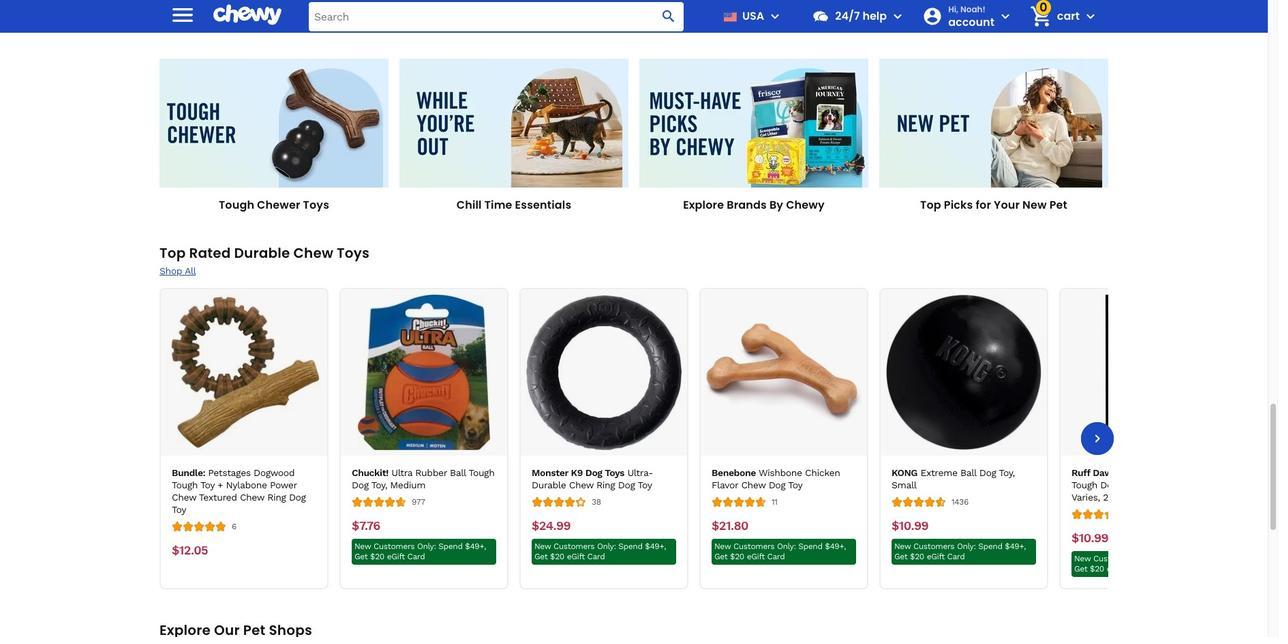 Task type: locate. For each thing, give the bounding box(es) containing it.
ring
[[597, 480, 616, 491], [267, 492, 286, 503]]

ring down power
[[267, 492, 286, 503]]

new customers only: spend $49+, get $20 egift card down 977
[[355, 542, 486, 561]]

4 only: from the left
[[958, 542, 976, 551]]

new customers only: spend $49+, get $20 egift card down 1436
[[895, 542, 1027, 561]]

$20 for $10.99
[[911, 552, 925, 561]]

4 spend from the left
[[979, 542, 1003, 551]]

tough up varies,
[[1072, 480, 1098, 491]]

tough right rubber
[[469, 467, 495, 478]]

4 card from the left
[[948, 552, 965, 561]]

2 ball from the left
[[961, 467, 977, 478]]

dog
[[586, 467, 603, 478], [980, 467, 997, 478], [352, 480, 369, 491], [618, 480, 635, 491], [769, 480, 786, 491], [1101, 480, 1118, 491], [289, 492, 306, 503]]

1 vertical spatial durable
[[532, 480, 566, 491]]

chewer
[[257, 197, 301, 213]]

0 horizontal spatial top
[[160, 244, 186, 263]]

only: for $21.80
[[778, 542, 796, 551]]

ultra
[[392, 467, 413, 478]]

1 horizontal spatial ball
[[961, 467, 977, 478]]

ring up the 38
[[597, 480, 616, 491]]

1 horizontal spatial $10.99 text field
[[1072, 531, 1109, 546]]

extreme ball dog toy, small
[[892, 467, 1016, 491]]

1 horizontal spatial toy,
[[1000, 467, 1016, 478]]

4 customers from the left
[[914, 542, 955, 551]]

power
[[270, 480, 297, 491]]

chuckit! ultra rubber ball tough dog toy, medium image
[[347, 295, 502, 450]]

pet
[[1050, 197, 1068, 213]]

$24.99
[[532, 519, 571, 533]]

1 vertical spatial top
[[160, 244, 186, 263]]

in
[[1121, 492, 1129, 503]]

2 card from the left
[[588, 552, 605, 561]]

account
[[949, 14, 995, 30]]

ruff dawg indestructible ball tough dog chew toy, color varies, 2.5-in image
[[1067, 295, 1222, 450]]

customers down $21.80 text box
[[734, 542, 775, 551]]

new pet image
[[880, 59, 1109, 188]]

new
[[1023, 197, 1047, 213], [355, 542, 371, 551], [535, 542, 551, 551], [715, 542, 731, 551], [895, 542, 911, 551]]

chew down the chewer
[[294, 244, 334, 263]]

only: down 11
[[778, 542, 796, 551]]

1 horizontal spatial top
[[921, 197, 942, 213]]

toy, for $10.99
[[1148, 480, 1164, 491]]

$49+, for $7.76
[[465, 542, 486, 551]]

ball right the extreme
[[961, 467, 977, 478]]

only:
[[417, 542, 436, 551], [597, 542, 616, 551], [778, 542, 796, 551], [958, 542, 976, 551]]

menu image
[[768, 8, 784, 25]]

extreme
[[921, 467, 958, 478]]

list
[[160, 0, 1229, 15], [160, 288, 1229, 589]]

$7.76
[[352, 519, 380, 533]]

1 horizontal spatial toys
[[337, 244, 370, 263]]

durable
[[234, 244, 290, 263], [532, 480, 566, 491]]

3 get from the left
[[715, 552, 728, 561]]

egift for $21.80
[[747, 552, 765, 561]]

chew
[[294, 244, 334, 263], [569, 480, 594, 491], [742, 480, 766, 491], [1121, 480, 1145, 491], [172, 492, 196, 503], [240, 492, 265, 503]]

$10.99
[[892, 519, 929, 533], [1072, 531, 1109, 545]]

egift
[[387, 552, 405, 561], [567, 552, 585, 561], [747, 552, 765, 561], [927, 552, 945, 561]]

1 $20 from the left
[[370, 552, 385, 561]]

2 get from the left
[[535, 552, 548, 561]]

0 vertical spatial durable
[[234, 244, 290, 263]]

new down $21.80 text box
[[715, 542, 731, 551]]

0 horizontal spatial $10.99 text field
[[892, 519, 929, 534]]

get for $10.99
[[895, 552, 908, 561]]

chuckit!
[[352, 467, 389, 478]]

explore brands by chewy link
[[640, 59, 869, 213]]

$20 for $24.99
[[551, 552, 565, 561]]

1 new customers only: spend $49+, get $20 egift card from the left
[[355, 542, 486, 561]]

1 list from the top
[[160, 0, 1229, 15]]

4 get from the left
[[895, 552, 908, 561]]

1 vertical spatial ring
[[267, 492, 286, 503]]

only: down 977
[[417, 542, 436, 551]]

top left picks
[[921, 197, 942, 213]]

Search text field
[[309, 2, 684, 31]]

ball
[[450, 467, 466, 478], [961, 467, 977, 478], [1185, 467, 1201, 478]]

toys inside top rated durable chew toys shop all
[[337, 244, 370, 263]]

1 vertical spatial toys
[[337, 244, 370, 263]]

4 $49+, from the left
[[1006, 542, 1027, 551]]

shop
[[160, 265, 182, 276]]

toy, inside 'ultra rubber ball tough dog toy, medium'
[[372, 480, 387, 491]]

benebone
[[712, 467, 756, 478]]

toy
[[200, 480, 215, 491], [638, 480, 652, 491], [789, 480, 803, 491], [172, 504, 186, 515]]

1 spend from the left
[[439, 542, 463, 551]]

color
[[1167, 480, 1190, 491]]

chicken
[[806, 467, 841, 478]]

1 card from the left
[[408, 552, 425, 561]]

1 get from the left
[[355, 552, 368, 561]]

ball right rubber
[[450, 467, 466, 478]]

1 egift from the left
[[387, 552, 405, 561]]

card down 11
[[768, 552, 785, 561]]

2 $49+, from the left
[[645, 542, 666, 551]]

essentials
[[515, 197, 572, 213]]

$10.99 text field down varies,
[[1072, 531, 1109, 546]]

dog down chuckit! at left
[[352, 480, 369, 491]]

2 only: from the left
[[597, 542, 616, 551]]

chew down the monster k9 dog toys
[[569, 480, 594, 491]]

new down $7.76 text box
[[355, 542, 371, 551]]

ball inside extreme ball dog toy, small
[[961, 467, 977, 478]]

brands
[[727, 197, 767, 213]]

3 new customers only: spend $49+, get $20 egift card from the left
[[715, 542, 847, 561]]

top inside top rated durable chew toys shop all
[[160, 244, 186, 263]]

$10.99 text field for extreme ball dog toy, small
[[892, 519, 929, 534]]

only: down 1436
[[958, 542, 976, 551]]

0 horizontal spatial ring
[[267, 492, 286, 503]]

11
[[772, 497, 778, 507]]

toy, inside indestructible ball tough dog chew toy, color varies, 2.5-in
[[1148, 480, 1164, 491]]

card for $21.80
[[768, 552, 785, 561]]

24/7 help link
[[807, 0, 888, 33]]

2 horizontal spatial toy,
[[1148, 480, 1164, 491]]

top for picks
[[921, 197, 942, 213]]

cart link
[[1025, 0, 1080, 33]]

spend for $21.80
[[799, 542, 823, 551]]

new down small
[[895, 542, 911, 551]]

top
[[921, 197, 942, 213], [160, 244, 186, 263]]

chewy home image
[[213, 0, 282, 30]]

6
[[232, 522, 237, 531]]

cart
[[1058, 8, 1080, 24]]

1 vertical spatial list
[[160, 288, 1229, 589]]

24/7
[[836, 8, 861, 24]]

help
[[863, 8, 888, 24]]

$10.99 down varies,
[[1072, 531, 1109, 545]]

help menu image
[[890, 8, 907, 25]]

new customers only: spend $49+, get $20 egift card down the 38
[[535, 542, 666, 561]]

noah!
[[961, 3, 986, 15]]

3 ball from the left
[[1185, 467, 1201, 478]]

dog down wishbone
[[769, 480, 786, 491]]

2 new customers only: spend $49+, get $20 egift card from the left
[[535, 542, 666, 561]]

monster k9 dog toys
[[532, 467, 625, 478]]

$49+,
[[465, 542, 486, 551], [645, 542, 666, 551], [826, 542, 847, 551], [1006, 542, 1027, 551]]

toy down bundle:
[[172, 504, 186, 515]]

chew inside wishbone chicken flavor chew dog toy
[[742, 480, 766, 491]]

dog inside ultra- durable chew ring dog toy
[[618, 480, 635, 491]]

toy down wishbone
[[789, 480, 803, 491]]

chew inside ultra- durable chew ring dog toy
[[569, 480, 594, 491]]

card
[[408, 552, 425, 561], [588, 552, 605, 561], [768, 552, 785, 561], [948, 552, 965, 561]]

2 list from the top
[[160, 288, 1229, 589]]

0 horizontal spatial durable
[[234, 244, 290, 263]]

chew up in
[[1121, 480, 1145, 491]]

dog down power
[[289, 492, 306, 503]]

customers down $7.76 text box
[[374, 542, 415, 551]]

durable inside ultra- durable chew ring dog toy
[[532, 480, 566, 491]]

dog right the extreme
[[980, 467, 997, 478]]

dog down ultra-
[[618, 480, 635, 491]]

3 only: from the left
[[778, 542, 796, 551]]

3 $49+, from the left
[[826, 542, 847, 551]]

shop all link
[[160, 265, 196, 276]]

0 vertical spatial ring
[[597, 480, 616, 491]]

new for $24.99
[[535, 542, 551, 551]]

spend
[[439, 542, 463, 551], [619, 542, 643, 551], [799, 542, 823, 551], [979, 542, 1003, 551]]

toys inside list
[[605, 467, 625, 478]]

toy inside wishbone chicken flavor chew dog toy
[[789, 480, 803, 491]]

38
[[592, 497, 601, 507]]

1 customers from the left
[[374, 542, 415, 551]]

items image
[[1029, 4, 1053, 28]]

small
[[892, 480, 917, 491]]

ruff
[[1072, 467, 1091, 478]]

ring inside petstages dogwood tough toy + nylabone power chew textured chew ring dog toy
[[267, 492, 286, 503]]

0 vertical spatial list
[[160, 0, 1229, 15]]

toy, down chuckit! at left
[[372, 480, 387, 491]]

1 horizontal spatial ring
[[597, 480, 616, 491]]

$20
[[370, 552, 385, 561], [551, 552, 565, 561], [731, 552, 745, 561], [911, 552, 925, 561]]

2 egift from the left
[[567, 552, 585, 561]]

kong extreme ball dog toy, small image
[[887, 295, 1042, 450]]

2 customers from the left
[[554, 542, 595, 551]]

usa
[[743, 8, 765, 24]]

toys
[[303, 197, 330, 213], [337, 244, 370, 263], [605, 467, 625, 478]]

toy,
[[1000, 467, 1016, 478], [372, 480, 387, 491], [1148, 480, 1164, 491]]

ball up color
[[1185, 467, 1201, 478]]

only: for $7.76
[[417, 542, 436, 551]]

tough inside petstages dogwood tough toy + nylabone power chew textured chew ring dog toy
[[172, 480, 198, 491]]

$7.76 text field
[[352, 519, 380, 534]]

your
[[995, 197, 1020, 213]]

2 $20 from the left
[[551, 552, 565, 561]]

chew down benebone
[[742, 480, 766, 491]]

durable down tough chewer toys
[[234, 244, 290, 263]]

0 horizontal spatial $10.99
[[892, 519, 929, 533]]

menu image
[[169, 1, 196, 28]]

3 egift from the left
[[747, 552, 765, 561]]

card down 1436
[[948, 552, 965, 561]]

1 horizontal spatial $10.99
[[1072, 531, 1109, 545]]

new customers only: spend $49+, get $20 egift card down 11
[[715, 542, 847, 561]]

card down 977
[[408, 552, 425, 561]]

$21.80
[[712, 519, 749, 533]]

indestructible
[[1121, 467, 1182, 478]]

new left pet
[[1023, 197, 1047, 213]]

durable down monster
[[532, 480, 566, 491]]

petstages dogwood tough toy + nylabone power chew textured chew ring dog toy
[[172, 467, 306, 515]]

card for $10.99
[[948, 552, 965, 561]]

0 horizontal spatial ball
[[450, 467, 466, 478]]

chew down bundle:
[[172, 492, 196, 503]]

for
[[976, 197, 992, 213]]

account menu image
[[998, 8, 1014, 25]]

bundle:
[[172, 467, 208, 478]]

chew inside top rated durable chew toys shop all
[[294, 244, 334, 263]]

toy, down indestructible
[[1148, 480, 1164, 491]]

toy, for $7.76
[[372, 480, 387, 491]]

dog up 2.5-
[[1101, 480, 1118, 491]]

tough down bundle:
[[172, 480, 198, 491]]

4 egift from the left
[[927, 552, 945, 561]]

top up shop
[[160, 244, 186, 263]]

new customers only: spend $49+, get $20 egift card for $24.99
[[535, 542, 666, 561]]

new customers only: spend $49+, get $20 egift card
[[355, 542, 486, 561], [535, 542, 666, 561], [715, 542, 847, 561], [895, 542, 1027, 561]]

tough
[[219, 197, 255, 213], [469, 467, 495, 478], [172, 480, 198, 491], [1072, 480, 1098, 491]]

3 customers from the left
[[734, 542, 775, 551]]

customers down 1436
[[914, 542, 955, 551]]

toy down ultra-
[[638, 480, 652, 491]]

toy, right the extreme
[[1000, 467, 1016, 478]]

2 horizontal spatial ball
[[1185, 467, 1201, 478]]

2 spend from the left
[[619, 542, 643, 551]]

top for rated
[[160, 244, 186, 263]]

tough chewer toys
[[219, 197, 330, 213]]

ultra- durable chew ring dog toy
[[532, 467, 653, 491]]

3 $20 from the left
[[731, 552, 745, 561]]

$12.05
[[172, 543, 208, 557]]

4 $20 from the left
[[911, 552, 925, 561]]

2 horizontal spatial toys
[[605, 467, 625, 478]]

$10.99 text field down small
[[892, 519, 929, 534]]

customers down $24.99 text field
[[554, 542, 595, 551]]

new down $24.99 text field
[[535, 542, 551, 551]]

ball inside indestructible ball tough dog chew toy, color varies, 2.5-in
[[1185, 467, 1201, 478]]

4 new customers only: spend $49+, get $20 egift card from the left
[[895, 542, 1027, 561]]

1 horizontal spatial durable
[[532, 480, 566, 491]]

$10.99 text field
[[892, 519, 929, 534], [1072, 531, 1109, 546]]

wishbone
[[759, 467, 803, 478]]

chill time essentials link
[[400, 59, 629, 213]]

tough chewer toys link
[[160, 59, 389, 213]]

varies,
[[1072, 492, 1101, 503]]

benebone wishbone chicken flavor chew dog toy image
[[707, 295, 862, 450]]

3 spend from the left
[[799, 542, 823, 551]]

new customers only: spend $49+, get $20 egift card for $10.99
[[895, 542, 1027, 561]]

1 only: from the left
[[417, 542, 436, 551]]

dog inside wishbone chicken flavor chew dog toy
[[769, 480, 786, 491]]

2 vertical spatial toys
[[605, 467, 625, 478]]

0 vertical spatial top
[[921, 197, 942, 213]]

card for $7.76
[[408, 552, 425, 561]]

0 horizontal spatial toy,
[[372, 480, 387, 491]]

get for $24.99
[[535, 552, 548, 561]]

$10.99 down small
[[892, 519, 929, 533]]

1 ball from the left
[[450, 467, 466, 478]]

0 vertical spatial toys
[[303, 197, 330, 213]]

3 card from the left
[[768, 552, 785, 561]]

get
[[355, 552, 368, 561], [535, 552, 548, 561], [715, 552, 728, 561], [895, 552, 908, 561]]

top inside 'link'
[[921, 197, 942, 213]]

only: down the 38
[[597, 542, 616, 551]]

$12.05 text field
[[172, 543, 208, 558]]

time
[[485, 197, 513, 213]]

ball for ruff dawg
[[1185, 467, 1201, 478]]

1 $49+, from the left
[[465, 542, 486, 551]]

card down the 38
[[588, 552, 605, 561]]

customers
[[374, 542, 415, 551], [554, 542, 595, 551], [734, 542, 775, 551], [914, 542, 955, 551]]



Task type: vqa. For each thing, say whether or not it's contained in the screenshot.


Task type: describe. For each thing, give the bounding box(es) containing it.
tough chewer toys image
[[160, 59, 389, 188]]

textured
[[199, 492, 237, 503]]

ultra-
[[628, 467, 653, 478]]

$49+, for $10.99
[[1006, 542, 1027, 551]]

usa button
[[718, 0, 784, 33]]

chew inside indestructible ball tough dog chew toy, color varies, 2.5-in
[[1121, 480, 1145, 491]]

dog right k9
[[586, 467, 603, 478]]

all
[[185, 265, 196, 276]]

only: for $24.99
[[597, 542, 616, 551]]

customers for $7.76
[[374, 542, 415, 551]]

hi,
[[949, 3, 959, 15]]

explore brands by chewy
[[684, 197, 825, 213]]

k9
[[571, 467, 583, 478]]

petstages
[[208, 467, 251, 478]]

+
[[218, 480, 223, 491]]

toy left +
[[200, 480, 215, 491]]

spend for $10.99
[[979, 542, 1003, 551]]

top rated durable chew toys shop all
[[160, 244, 370, 276]]

wishbone chicken flavor chew dog toy
[[712, 467, 841, 491]]

spend for $7.76
[[439, 542, 463, 551]]

24/7 help
[[836, 8, 888, 24]]

indestructible ball tough dog chew toy, color varies, 2.5-in
[[1072, 467, 1201, 503]]

1436
[[952, 497, 969, 507]]

while youre out shop image
[[400, 59, 629, 188]]

rubber
[[416, 467, 447, 478]]

0 horizontal spatial toys
[[303, 197, 330, 213]]

Product search field
[[309, 2, 684, 31]]

chill
[[457, 197, 482, 213]]

get for $21.80
[[715, 552, 728, 561]]

ring inside ultra- durable chew ring dog toy
[[597, 480, 616, 491]]

only: for $10.99
[[958, 542, 976, 551]]

hi, noah! account
[[949, 3, 995, 30]]

rated
[[189, 244, 231, 263]]

cart menu image
[[1083, 8, 1100, 25]]

new customers only: spend $49+, get $20 egift card for $21.80
[[715, 542, 847, 561]]

kong
[[892, 467, 918, 478]]

customers for $21.80
[[734, 542, 775, 551]]

new customers only: spend $49+, get $20 egift card for $7.76
[[355, 542, 486, 561]]

dogwood
[[254, 467, 295, 478]]

list containing $7.76
[[160, 288, 1229, 589]]

flavor
[[712, 480, 739, 491]]

ball for kong
[[961, 467, 977, 478]]

ultra rubber ball tough dog toy, medium
[[352, 467, 495, 491]]

$21.80 text field
[[712, 519, 749, 534]]

card for $24.99
[[588, 552, 605, 561]]

dog inside 'ultra rubber ball tough dog toy, medium'
[[352, 480, 369, 491]]

toy inside ultra- durable chew ring dog toy
[[638, 480, 652, 491]]

get for $7.76
[[355, 552, 368, 561]]

new for $21.80
[[715, 542, 731, 551]]

top picks for your new pet
[[921, 197, 1068, 213]]

977
[[412, 497, 425, 507]]

tough inside indestructible ball tough dog chew toy, color varies, 2.5-in
[[1072, 480, 1098, 491]]

chew down nylabone
[[240, 492, 265, 503]]

dog inside indestructible ball tough dog chew toy, color varies, 2.5-in
[[1101, 480, 1118, 491]]

new for $7.76
[[355, 542, 371, 551]]

tough left the chewer
[[219, 197, 255, 213]]

ball inside 'ultra rubber ball tough dog toy, medium'
[[450, 467, 466, 478]]

explore
[[684, 197, 725, 213]]

bundle: petstages dogwood tough toy + nylabone power chew textured chew ring dog toy image
[[166, 295, 322, 450]]

chill time essentials
[[457, 197, 572, 213]]

$49+, for $21.80
[[826, 542, 847, 551]]

submit search image
[[661, 8, 677, 25]]

2.5-
[[1104, 492, 1121, 503]]

dog inside extreme ball dog toy, small
[[980, 467, 997, 478]]

chewy support image
[[813, 8, 830, 25]]

dawg
[[1094, 467, 1118, 478]]

by chewy image
[[640, 59, 869, 188]]

ruff dawg
[[1072, 467, 1118, 478]]

tough inside 'ultra rubber ball tough dog toy, medium'
[[469, 467, 495, 478]]

nylabone
[[226, 480, 267, 491]]

medium
[[390, 480, 426, 491]]

durable inside top rated durable chew toys shop all
[[234, 244, 290, 263]]

top picks for your new pet link
[[880, 59, 1109, 213]]

$49+, for $24.99
[[645, 542, 666, 551]]

$24.99 text field
[[532, 519, 571, 534]]

customers for $24.99
[[554, 542, 595, 551]]

monster
[[532, 467, 569, 478]]

spend for $24.99
[[619, 542, 643, 551]]

customers for $10.99
[[914, 542, 955, 551]]

$20 for $21.80
[[731, 552, 745, 561]]

egift for $24.99
[[567, 552, 585, 561]]

dog inside petstages dogwood tough toy + nylabone power chew textured chew ring dog toy
[[289, 492, 306, 503]]

monster k9 dog toys ultra-durable chew ring dog toy image
[[527, 295, 682, 450]]

egift for $10.99
[[927, 552, 945, 561]]

$10.99 text field for indestructible ball tough dog chew toy, color varies, 2.5-in
[[1072, 531, 1109, 546]]

toy, inside extreme ball dog toy, small
[[1000, 467, 1016, 478]]

chewy
[[787, 197, 825, 213]]

new for $10.99
[[895, 542, 911, 551]]

$20 for $7.76
[[370, 552, 385, 561]]

$10.99 for indestructible ball tough dog chew toy, color varies, 2.5-in
[[1072, 531, 1109, 545]]

new inside top picks for your new pet 'link'
[[1023, 197, 1047, 213]]

picks
[[945, 197, 974, 213]]

egift for $7.76
[[387, 552, 405, 561]]

$10.99 for extreme ball dog toy, small
[[892, 519, 929, 533]]

by
[[770, 197, 784, 213]]



